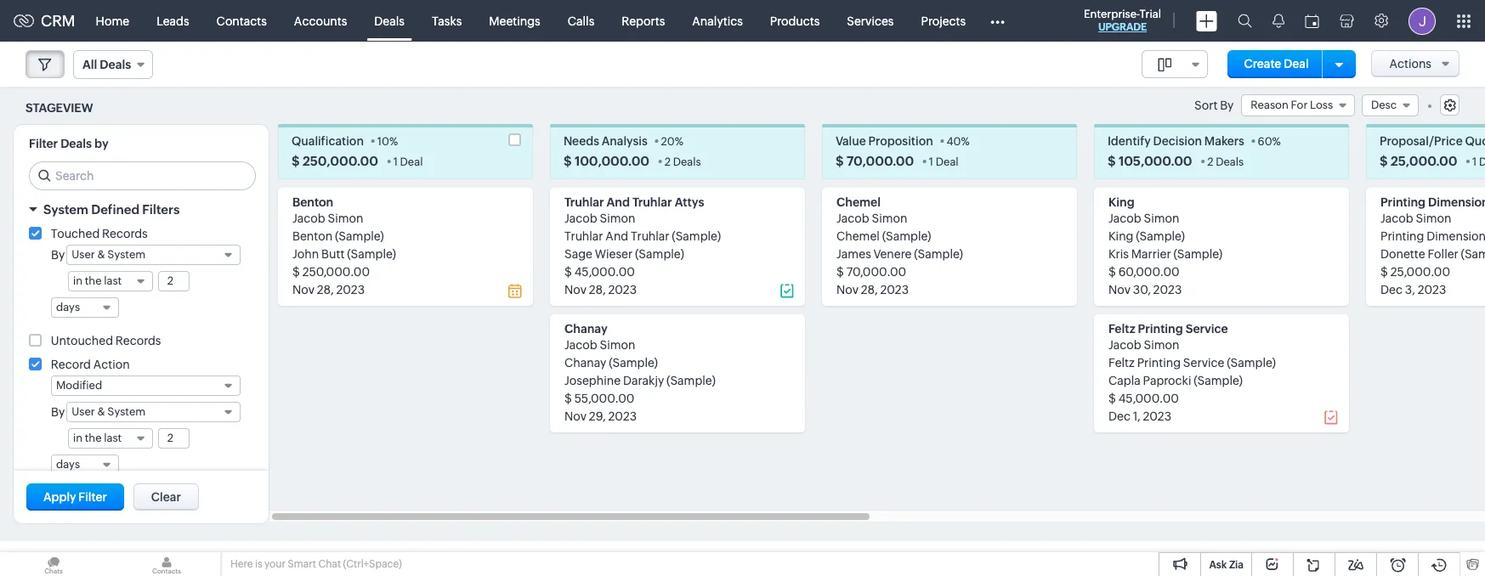 Task type: describe. For each thing, give the bounding box(es) containing it.
ask
[[1209, 559, 1227, 571]]

trial
[[1140, 8, 1161, 20]]

accounts
[[294, 14, 347, 28]]

$ inside the chemel jacob simon chemel (sample) james venere (sample) $ 70,000.00 nov 28, 2023
[[837, 265, 844, 279]]

1 for $ 70,000.00
[[929, 156, 934, 169]]

sort by
[[1194, 99, 1234, 112]]

nov for chanay jacob simon chanay (sample) josephine darakjy (sample) $ 55,000.00 nov 29, 2023
[[564, 410, 587, 424]]

28, for benton jacob simon benton (sample) john butt (sample) $ 250,000.00 nov 28, 2023
[[317, 283, 334, 297]]

$ inside the "benton jacob simon benton (sample) john butt (sample) $ 250,000.00 nov 28, 2023"
[[292, 265, 300, 279]]

crm link
[[14, 12, 75, 30]]

1 vertical spatial by
[[51, 248, 65, 262]]

the for 1st in the last field from the bottom
[[85, 432, 102, 445]]

105,000.00
[[1119, 154, 1192, 169]]

filters
[[142, 203, 180, 217]]

(sample) right venere
[[914, 248, 963, 261]]

(ctrl+space)
[[343, 559, 402, 570]]

apply
[[43, 491, 76, 504]]

feltz printing service link
[[1109, 322, 1228, 336]]

60
[[1258, 135, 1272, 148]]

printing dimension jacob simon printing dimension donette foller (sam $ 25,000.00 dec 3, 2023
[[1381, 196, 1485, 297]]

nov for benton jacob simon benton (sample) john butt (sample) $ 250,000.00 nov 28, 2023
[[292, 283, 315, 297]]

$ down value
[[836, 154, 844, 169]]

modified
[[56, 379, 102, 392]]

2 king from the top
[[1109, 230, 1134, 243]]

system defined filters button
[[14, 195, 269, 225]]

truhlar up "sage wieser (sample)" link
[[631, 230, 669, 243]]

printing up paprocki
[[1137, 356, 1181, 370]]

deal for $ 250,000.00
[[400, 156, 423, 169]]

qualification
[[292, 135, 364, 148]]

1 chanay from the top
[[564, 322, 608, 336]]

sage
[[564, 248, 593, 261]]

1 vertical spatial and
[[606, 230, 628, 243]]

simon inside 'truhlar and truhlar attys jacob simon truhlar and truhlar (sample) sage wieser (sample) $ 45,000.00 nov 28, 2023'
[[600, 212, 636, 226]]

sage wieser (sample) link
[[564, 248, 684, 261]]

60,000.00
[[1118, 265, 1180, 279]]

for
[[1291, 99, 1308, 111]]

josephine darakjy (sample) link
[[564, 374, 716, 388]]

projects link
[[907, 0, 979, 41]]

record action
[[51, 358, 130, 372]]

josephine
[[564, 374, 621, 388]]

chanay (sample) link
[[564, 356, 658, 370]]

Search text field
[[30, 163, 255, 190]]

40
[[947, 135, 961, 148]]

(sample) down feltz printing service (sample) link
[[1194, 374, 1243, 388]]

profile element
[[1398, 0, 1446, 41]]

2023 inside feltz printing service jacob simon feltz printing service (sample) capla paprocki (sample) $ 45,000.00 dec 1, 2023
[[1143, 410, 1172, 424]]

john
[[292, 248, 319, 261]]

100,000.00
[[575, 154, 650, 169]]

user for 1st user & system 'field' from the top of the page
[[72, 248, 95, 261]]

leads
[[157, 14, 189, 28]]

chanay link
[[564, 322, 608, 336]]

benton (sample) link
[[292, 230, 384, 243]]

needs
[[564, 135, 599, 148]]

simon inside feltz printing service jacob simon feltz printing service (sample) capla paprocki (sample) $ 45,000.00 dec 1, 2023
[[1144, 339, 1180, 352]]

(sample) up james venere (sample) link
[[882, 230, 931, 243]]

1 vertical spatial service
[[1183, 356, 1224, 370]]

20 %
[[661, 135, 683, 148]]

feltz printing service (sample) link
[[1109, 356, 1276, 370]]

$ inside the chanay jacob simon chanay (sample) josephine darakjy (sample) $ 55,000.00 nov 29, 2023
[[564, 392, 572, 406]]

actions
[[1389, 57, 1432, 71]]

proposal/price
[[1380, 135, 1463, 148]]

reports link
[[608, 0, 679, 41]]

$ 100,000.00
[[564, 154, 650, 169]]

calendar image
[[1305, 14, 1319, 28]]

nov for king jacob simon king (sample) kris marrier (sample) $ 60,000.00 nov 30, 2023
[[1109, 283, 1131, 297]]

(sample) up kris marrier (sample) link
[[1136, 230, 1185, 243]]

enterprise-
[[1084, 8, 1140, 20]]

2 deals for 105,000.00
[[1207, 156, 1244, 169]]

decision
[[1153, 135, 1202, 148]]

filter deals by
[[29, 137, 109, 151]]

signals image
[[1273, 14, 1285, 28]]

apply filter
[[43, 491, 107, 504]]

analytics link
[[679, 0, 756, 41]]

marrier
[[1131, 248, 1171, 261]]

deals down makers in the top right of the page
[[1216, 156, 1244, 169]]

2 for $ 105,000.00
[[1207, 156, 1214, 169]]

(sample) right darakjy
[[667, 374, 716, 388]]

$ inside 'truhlar and truhlar attys jacob simon truhlar and truhlar (sample) sage wieser (sample) $ 45,000.00 nov 28, 2023'
[[564, 265, 572, 279]]

services
[[847, 14, 894, 28]]

simon inside king jacob simon king (sample) kris marrier (sample) $ 60,000.00 nov 30, 2023
[[1144, 212, 1180, 226]]

25,000.00 inside printing dimension jacob simon printing dimension donette foller (sam $ 25,000.00 dec 3, 2023
[[1390, 265, 1450, 279]]

nov for chemel jacob simon chemel (sample) james venere (sample) $ 70,000.00 nov 28, 2023
[[837, 283, 859, 297]]

$ down needs
[[564, 154, 572, 169]]

(sample) up josephine darakjy (sample) link
[[609, 356, 658, 370]]

king (sample) link
[[1109, 230, 1185, 243]]

0 vertical spatial by
[[1220, 99, 1234, 112]]

value proposition
[[836, 135, 933, 148]]

40 %
[[947, 135, 970, 148]]

chat
[[318, 559, 341, 570]]

(sample) down attys
[[672, 230, 721, 243]]

2 for $ 100,000.00
[[665, 156, 671, 169]]

needs analysis
[[564, 135, 648, 148]]

$ 250,000.00
[[292, 154, 378, 169]]

size image
[[1158, 57, 1171, 72]]

butt
[[321, 248, 345, 261]]

Modified field
[[51, 376, 241, 396]]

simon inside the chemel jacob simon chemel (sample) james venere (sample) $ 70,000.00 nov 28, 2023
[[872, 212, 908, 226]]

& for 1st user & system 'field' from the top of the page
[[97, 248, 105, 261]]

value
[[836, 135, 866, 148]]

0 vertical spatial service
[[1186, 322, 1228, 336]]

1 chemel from the top
[[837, 196, 881, 209]]

$ down proposal/price
[[1380, 154, 1388, 169]]

chemel link
[[837, 196, 881, 209]]

loss
[[1310, 99, 1333, 111]]

projects
[[921, 14, 966, 28]]

45,000.00 inside feltz printing service jacob simon feltz printing service (sample) capla paprocki (sample) $ 45,000.00 dec 1, 2023
[[1118, 392, 1179, 406]]

60 %
[[1258, 135, 1281, 148]]

truhlar up sage
[[564, 230, 603, 243]]

jacob inside 'truhlar and truhlar attys jacob simon truhlar and truhlar (sample) sage wieser (sample) $ 45,000.00 nov 28, 2023'
[[564, 212, 597, 226]]

james venere (sample) link
[[837, 248, 963, 261]]

jacob inside the chemel jacob simon chemel (sample) james venere (sample) $ 70,000.00 nov 28, 2023
[[837, 212, 869, 226]]

1 deal for $ 250,000.00
[[393, 156, 423, 169]]

upgrade
[[1098, 21, 1147, 33]]

printing down '30,'
[[1138, 322, 1183, 336]]

jacob inside king jacob simon king (sample) kris marrier (sample) $ 60,000.00 nov 30, 2023
[[1109, 212, 1141, 226]]

$ down identify
[[1108, 154, 1116, 169]]

king link
[[1109, 196, 1135, 209]]

$ down qualification
[[292, 154, 300, 169]]

untouched records
[[51, 334, 161, 348]]

services link
[[833, 0, 907, 41]]

2 feltz from the top
[[1109, 356, 1135, 370]]

2 deals for 100,000.00
[[665, 156, 701, 169]]

1 printing dimension link from the top
[[1381, 196, 1485, 209]]

quo
[[1465, 135, 1485, 148]]

in for 1st in the last field from the bottom
[[73, 432, 83, 445]]

apply filter button
[[26, 484, 124, 511]]

1 70,000.00 from the top
[[847, 154, 914, 169]]

days field for 1st in the last field from the bottom
[[51, 455, 119, 475]]

jacob inside the chanay jacob simon chanay (sample) josephine darakjy (sample) $ 55,000.00 nov 29, 2023
[[564, 339, 597, 352]]

(sample) right marrier
[[1174, 248, 1223, 261]]

0 vertical spatial filter
[[29, 137, 58, 151]]

kris
[[1109, 248, 1129, 261]]

truhlar and truhlar attys link
[[564, 196, 704, 209]]

create
[[1244, 57, 1281, 71]]

1 for $ 250,000.00
[[393, 156, 398, 169]]

system defined filters
[[43, 203, 180, 217]]

calls
[[568, 14, 594, 28]]

smart
[[288, 559, 316, 570]]

contacts image
[[113, 553, 220, 576]]

printing down $ 25,000.00
[[1381, 196, 1426, 209]]

benton link
[[292, 196, 333, 209]]

chemel jacob simon chemel (sample) james venere (sample) $ 70,000.00 nov 28, 2023
[[837, 196, 963, 297]]

simon inside the "benton jacob simon benton (sample) john butt (sample) $ 250,000.00 nov 28, 2023"
[[328, 212, 363, 226]]

desc
[[1371, 99, 1397, 111]]

filter inside button
[[78, 491, 107, 504]]

create deal button
[[1227, 50, 1326, 78]]

days field for 2nd in the last field from the bottom of the page
[[51, 298, 119, 318]]

2023 inside the chemel jacob simon chemel (sample) james venere (sample) $ 70,000.00 nov 28, 2023
[[880, 283, 909, 297]]

is
[[255, 559, 262, 570]]

jacob inside printing dimension jacob simon printing dimension donette foller (sam $ 25,000.00 dec 3, 2023
[[1381, 212, 1414, 226]]

darakjy
[[623, 374, 664, 388]]

capla paprocki (sample) link
[[1109, 374, 1243, 388]]

products link
[[756, 0, 833, 41]]

truhlar and truhlar attys jacob simon truhlar and truhlar (sample) sage wieser (sample) $ 45,000.00 nov 28, 2023
[[564, 196, 721, 297]]

home
[[96, 14, 129, 28]]

meetings link
[[475, 0, 554, 41]]

2023 inside the chanay jacob simon chanay (sample) josephine darakjy (sample) $ 55,000.00 nov 29, 2023
[[608, 410, 637, 424]]

create deal
[[1244, 57, 1309, 71]]

calls link
[[554, 0, 608, 41]]

touched records
[[51, 227, 148, 241]]



Task type: locate. For each thing, give the bounding box(es) containing it.
45,000.00 inside 'truhlar and truhlar attys jacob simon truhlar and truhlar (sample) sage wieser (sample) $ 45,000.00 nov 28, 2023'
[[574, 265, 635, 279]]

simon inside the chanay jacob simon chanay (sample) josephine darakjy (sample) $ 55,000.00 nov 29, 2023
[[600, 339, 636, 352]]

dec inside feltz printing service jacob simon feltz printing service (sample) capla paprocki (sample) $ 45,000.00 dec 1, 2023
[[1109, 410, 1131, 424]]

here
[[230, 559, 253, 570]]

chemel up james
[[837, 230, 880, 243]]

250,000.00 down butt
[[302, 265, 370, 279]]

1 down 10 %
[[393, 156, 398, 169]]

2 deals down 20 %
[[665, 156, 701, 169]]

0 horizontal spatial 1 deal
[[393, 156, 423, 169]]

1 vertical spatial &
[[97, 406, 105, 419]]

create menu image
[[1196, 11, 1217, 31]]

truhlar up truhlar and truhlar (sample) link
[[633, 196, 672, 209]]

jacob up donette
[[1381, 212, 1414, 226]]

All Deals field
[[73, 50, 153, 79]]

in the last field down modified
[[68, 429, 153, 449]]

records for untouched records
[[115, 334, 161, 348]]

user down modified
[[72, 406, 95, 419]]

2 down makers in the top right of the page
[[1207, 156, 1214, 169]]

1 vertical spatial dec
[[1109, 410, 1131, 424]]

0 vertical spatial benton
[[292, 196, 333, 209]]

None field
[[1141, 50, 1208, 78]]

1 horizontal spatial deal
[[936, 156, 959, 169]]

0 vertical spatial records
[[102, 227, 148, 241]]

1 vertical spatial user & system
[[72, 406, 145, 419]]

service up feltz printing service (sample) link
[[1186, 322, 1228, 336]]

days field up untouched
[[51, 298, 119, 318]]

1 the from the top
[[85, 275, 102, 288]]

1 vertical spatial king
[[1109, 230, 1134, 243]]

0 vertical spatial user & system
[[72, 248, 145, 261]]

1 vertical spatial filter
[[78, 491, 107, 504]]

0 vertical spatial in the last field
[[68, 271, 153, 292]]

User & System field
[[67, 245, 241, 265], [67, 402, 241, 423]]

$ 25,000.00
[[1380, 154, 1457, 169]]

deals right all
[[100, 58, 131, 71]]

nov inside the "benton jacob simon benton (sample) john butt (sample) $ 250,000.00 nov 28, 2023"
[[292, 283, 315, 297]]

system
[[43, 203, 88, 217], [107, 248, 145, 261], [107, 406, 145, 419]]

1 1 deal from the left
[[393, 156, 423, 169]]

2 deals down makers in the top right of the page
[[1207, 156, 1244, 169]]

55,000.00
[[574, 392, 635, 406]]

create menu element
[[1186, 0, 1228, 41]]

28, down wieser
[[589, 283, 606, 297]]

70,000.00
[[847, 154, 914, 169], [846, 265, 906, 279]]

$ down john
[[292, 265, 300, 279]]

crm
[[41, 12, 75, 30]]

0 vertical spatial feltz
[[1109, 322, 1135, 336]]

0 vertical spatial in
[[73, 275, 83, 288]]

in the last down touched records
[[73, 275, 122, 288]]

3 28, from the left
[[861, 283, 878, 297]]

days for 1st in the last field from the bottom
[[56, 458, 80, 471]]

&
[[97, 248, 105, 261], [97, 406, 105, 419]]

1 days from the top
[[56, 301, 80, 314]]

deal down 40 at the right top of page
[[936, 156, 959, 169]]

28, for chemel jacob simon chemel (sample) james venere (sample) $ 70,000.00 nov 28, 2023
[[861, 283, 878, 297]]

0 vertical spatial user & system field
[[67, 245, 241, 265]]

foller
[[1428, 248, 1459, 261]]

2023 right 29,
[[608, 410, 637, 424]]

printing
[[1381, 196, 1426, 209], [1381, 230, 1424, 243], [1138, 322, 1183, 336], [1137, 356, 1181, 370]]

2 chemel from the top
[[837, 230, 880, 243]]

dec
[[1381, 283, 1403, 297], [1109, 410, 1131, 424]]

feltz
[[1109, 322, 1135, 336], [1109, 356, 1135, 370]]

& down touched records
[[97, 248, 105, 261]]

$ down james
[[837, 265, 844, 279]]

29,
[[589, 410, 606, 424]]

contacts link
[[203, 0, 280, 41]]

0 vertical spatial 250,000.00
[[303, 154, 378, 169]]

king jacob simon king (sample) kris marrier (sample) $ 60,000.00 nov 30, 2023
[[1109, 196, 1223, 297]]

2 25,000.00 from the top
[[1390, 265, 1450, 279]]

record
[[51, 358, 91, 372]]

2 chanay from the top
[[564, 356, 607, 370]]

0 vertical spatial the
[[85, 275, 102, 288]]

1
[[393, 156, 398, 169], [929, 156, 934, 169], [1472, 156, 1477, 169]]

1 vertical spatial last
[[104, 432, 122, 445]]

% right qualification
[[389, 135, 398, 148]]

$
[[292, 154, 300, 169], [564, 154, 572, 169], [836, 154, 844, 169], [1108, 154, 1116, 169], [1380, 154, 1388, 169], [292, 265, 300, 279], [564, 265, 572, 279], [837, 265, 844, 279], [1109, 265, 1116, 279], [1381, 265, 1388, 279], [564, 392, 572, 406], [1109, 392, 1116, 406]]

search image
[[1238, 14, 1252, 28]]

dec left 1,
[[1109, 410, 1131, 424]]

45,000.00 up 1,
[[1118, 392, 1179, 406]]

1 deal
[[393, 156, 423, 169], [929, 156, 959, 169]]

user & system for 1st user & system 'field' from the top of the page
[[72, 248, 145, 261]]

zia
[[1229, 559, 1244, 571]]

system inside dropdown button
[[43, 203, 88, 217]]

simon up benton (sample) link in the left of the page
[[328, 212, 363, 226]]

king up king (sample) link on the top
[[1109, 196, 1135, 209]]

1 vertical spatial days field
[[51, 455, 119, 475]]

0 horizontal spatial 28,
[[317, 283, 334, 297]]

user for 1st user & system 'field' from the bottom
[[72, 406, 95, 419]]

0 vertical spatial system
[[43, 203, 88, 217]]

simon
[[328, 212, 363, 226], [600, 212, 636, 226], [872, 212, 908, 226], [1144, 212, 1180, 226], [1416, 212, 1452, 226], [600, 339, 636, 352], [1144, 339, 1180, 352]]

0 vertical spatial king
[[1109, 196, 1135, 209]]

3 % from the left
[[961, 135, 970, 148]]

1 in from the top
[[73, 275, 83, 288]]

signals element
[[1262, 0, 1295, 42]]

1 deal down 40 at the right top of page
[[929, 156, 959, 169]]

printing dimension link down $ 25,000.00
[[1381, 196, 1485, 209]]

nov inside the chanay jacob simon chanay (sample) josephine darakjy (sample) $ 55,000.00 nov 29, 2023
[[564, 410, 587, 424]]

identify decision makers
[[1108, 135, 1244, 148]]

1 vertical spatial feltz
[[1109, 356, 1135, 370]]

0 vertical spatial printing dimension link
[[1381, 196, 1485, 209]]

system up touched
[[43, 203, 88, 217]]

& down modified
[[97, 406, 105, 419]]

1 25,000.00 from the top
[[1391, 154, 1457, 169]]

2 horizontal spatial deal
[[1284, 57, 1309, 71]]

chemel (sample) link
[[837, 230, 931, 243]]

0 horizontal spatial dec
[[1109, 410, 1131, 424]]

deal right $ 250,000.00
[[400, 156, 423, 169]]

jacob
[[292, 212, 325, 226], [564, 212, 597, 226], [837, 212, 869, 226], [1109, 212, 1141, 226], [1381, 212, 1414, 226], [564, 339, 597, 352], [1109, 339, 1141, 352]]

2 2 from the left
[[1207, 156, 1214, 169]]

2 benton from the top
[[292, 230, 333, 243]]

1 vertical spatial 250,000.00
[[302, 265, 370, 279]]

1 vertical spatial 70,000.00
[[846, 265, 906, 279]]

0 horizontal spatial filter
[[29, 137, 58, 151]]

in the last down modified
[[73, 432, 122, 445]]

simon down truhlar and truhlar attys link
[[600, 212, 636, 226]]

deal inside button
[[1284, 57, 1309, 71]]

Desc field
[[1362, 94, 1419, 117]]

% right analysis
[[675, 135, 683, 148]]

1 horizontal spatial 2 deals
[[1207, 156, 1244, 169]]

james
[[837, 248, 871, 261]]

in for 2nd in the last field from the bottom of the page
[[73, 275, 83, 288]]

nov inside king jacob simon king (sample) kris marrier (sample) $ 60,000.00 nov 30, 2023
[[1109, 283, 1131, 297]]

1 vertical spatial chemel
[[837, 230, 880, 243]]

45,000.00 down wieser
[[574, 265, 635, 279]]

printing up donette
[[1381, 230, 1424, 243]]

4 % from the left
[[1272, 135, 1281, 148]]

enterprise-trial upgrade
[[1084, 8, 1161, 33]]

reports
[[622, 14, 665, 28]]

0 vertical spatial dimension
[[1428, 196, 1485, 209]]

user & system field down modified field
[[67, 402, 241, 423]]

1 down quo
[[1472, 156, 1477, 169]]

chats image
[[0, 553, 107, 576]]

user & system
[[72, 248, 145, 261], [72, 406, 145, 419]]

days field up the apply filter
[[51, 455, 119, 475]]

% for $ 100,000.00
[[675, 135, 683, 148]]

0 vertical spatial 25,000.00
[[1391, 154, 1457, 169]]

1 feltz from the top
[[1109, 322, 1135, 336]]

(sam
[[1461, 248, 1485, 261]]

2 2 deals from the left
[[1207, 156, 1244, 169]]

28, inside 'truhlar and truhlar attys jacob simon truhlar and truhlar (sample) sage wieser (sample) $ 45,000.00 nov 28, 2023'
[[589, 283, 606, 297]]

$ down sage
[[564, 265, 572, 279]]

0 vertical spatial &
[[97, 248, 105, 261]]

records for touched records
[[102, 227, 148, 241]]

venere
[[874, 248, 912, 261]]

2 250,000.00 from the top
[[302, 265, 370, 279]]

simon inside printing dimension jacob simon printing dimension donette foller (sam $ 25,000.00 dec 3, 2023
[[1416, 212, 1452, 226]]

1 vertical spatial user
[[72, 406, 95, 419]]

0 vertical spatial dec
[[1381, 283, 1403, 297]]

benton up john
[[292, 230, 333, 243]]

2 1 deal from the left
[[929, 156, 959, 169]]

2023 down "sage wieser (sample)" link
[[608, 283, 637, 297]]

chanay jacob simon chanay (sample) josephine darakjy (sample) $ 55,000.00 nov 29, 2023
[[564, 322, 716, 424]]

0 vertical spatial in the last
[[73, 275, 122, 288]]

1 horizontal spatial 2
[[1207, 156, 1214, 169]]

1 vertical spatial printing dimension link
[[1381, 230, 1485, 243]]

in down touched
[[73, 275, 83, 288]]

250,000.00
[[303, 154, 378, 169], [302, 265, 370, 279]]

days up the apply filter
[[56, 458, 80, 471]]

2 in the last from the top
[[73, 432, 122, 445]]

the down touched records
[[85, 275, 102, 288]]

1 1 from the left
[[393, 156, 398, 169]]

1 deal for $ 70,000.00
[[929, 156, 959, 169]]

in down modified
[[73, 432, 83, 445]]

in the last for 2nd in the last field from the bottom of the page
[[73, 275, 122, 288]]

1 horizontal spatial filter
[[78, 491, 107, 504]]

deals left tasks link
[[374, 14, 405, 28]]

2 horizontal spatial 1
[[1472, 156, 1477, 169]]

1 down proposition
[[929, 156, 934, 169]]

0 vertical spatial chanay
[[564, 322, 608, 336]]

0 vertical spatial 70,000.00
[[847, 154, 914, 169]]

and
[[607, 196, 630, 209], [606, 230, 628, 243]]

1 benton from the top
[[292, 196, 333, 209]]

touched
[[51, 227, 100, 241]]

2 days from the top
[[56, 458, 80, 471]]

deals down 20 %
[[673, 156, 701, 169]]

simon down the "feltz printing service" link
[[1144, 339, 1180, 352]]

service up capla paprocki (sample) link
[[1183, 356, 1224, 370]]

in the last field
[[68, 271, 153, 292], [68, 429, 153, 449]]

$ inside king jacob simon king (sample) kris marrier (sample) $ 60,000.00 nov 30, 2023
[[1109, 265, 1116, 279]]

attys
[[675, 196, 704, 209]]

(sample) up john butt (sample) link
[[335, 230, 384, 243]]

20
[[661, 135, 675, 148]]

filter right apply
[[78, 491, 107, 504]]

28, inside the "benton jacob simon benton (sample) john butt (sample) $ 250,000.00 nov 28, 2023"
[[317, 283, 334, 297]]

0 horizontal spatial 2
[[665, 156, 671, 169]]

deals link
[[361, 0, 418, 41]]

& for 1st user & system 'field' from the bottom
[[97, 406, 105, 419]]

nov left '30,'
[[1109, 283, 1131, 297]]

2 1 from the left
[[929, 156, 934, 169]]

user & system down modified
[[72, 406, 145, 419]]

nov
[[292, 283, 315, 297], [564, 283, 587, 297], [837, 283, 859, 297], [1109, 283, 1131, 297], [564, 410, 587, 424]]

1 vertical spatial user & system field
[[67, 402, 241, 423]]

(sample) up capla paprocki (sample) link
[[1227, 356, 1276, 370]]

0 vertical spatial days field
[[51, 298, 119, 318]]

reason
[[1251, 99, 1289, 111]]

$ down capla at the bottom right of page
[[1109, 392, 1116, 406]]

2 70,000.00 from the top
[[846, 265, 906, 279]]

printing dimension link
[[1381, 196, 1485, 209], [1381, 230, 1485, 243]]

dimension
[[1428, 196, 1485, 209], [1427, 230, 1485, 243]]

2 printing dimension link from the top
[[1381, 230, 1485, 243]]

2023 inside 'truhlar and truhlar attys jacob simon truhlar and truhlar (sample) sage wieser (sample) $ 45,000.00 nov 28, 2023'
[[608, 283, 637, 297]]

last for 2nd in the last field from the bottom of the page
[[104, 275, 122, 288]]

2 user & system field from the top
[[67, 402, 241, 423]]

2023 right 1,
[[1143, 410, 1172, 424]]

feltz up capla at the bottom right of page
[[1109, 356, 1135, 370]]

jacob inside the "benton jacob simon benton (sample) john butt (sample) $ 250,000.00 nov 28, 2023"
[[292, 212, 325, 226]]

2 the from the top
[[85, 432, 102, 445]]

1 vertical spatial chanay
[[564, 356, 607, 370]]

1 vertical spatial benton
[[292, 230, 333, 243]]

benton
[[292, 196, 333, 209], [292, 230, 333, 243]]

1 vertical spatial days
[[56, 458, 80, 471]]

nov inside the chemel jacob simon chemel (sample) james venere (sample) $ 70,000.00 nov 28, 2023
[[837, 283, 859, 297]]

$ inside feltz printing service jacob simon feltz printing service (sample) capla paprocki (sample) $ 45,000.00 dec 1, 2023
[[1109, 392, 1116, 406]]

1 king from the top
[[1109, 196, 1135, 209]]

1 user & system from the top
[[72, 248, 145, 261]]

simon up king (sample) link on the top
[[1144, 212, 1180, 226]]

1 in the last field from the top
[[68, 271, 153, 292]]

by
[[94, 137, 109, 151]]

28, inside the chemel jacob simon chemel (sample) james venere (sample) $ 70,000.00 nov 28, 2023
[[861, 283, 878, 297]]

$ down donette
[[1381, 265, 1388, 279]]

user & system for 1st user & system 'field' from the bottom
[[72, 406, 145, 419]]

2 days field from the top
[[51, 455, 119, 475]]

1 vertical spatial in
[[73, 432, 83, 445]]

2 user from the top
[[72, 406, 95, 419]]

nov inside 'truhlar and truhlar attys jacob simon truhlar and truhlar (sample) sage wieser (sample) $ 45,000.00 nov 28, 2023'
[[564, 283, 587, 297]]

3 1 from the left
[[1472, 156, 1477, 169]]

1 vertical spatial 25,000.00
[[1390, 265, 1450, 279]]

1 in the last from the top
[[73, 275, 122, 288]]

2 % from the left
[[675, 135, 683, 148]]

(sample) down truhlar and truhlar (sample) link
[[635, 248, 684, 261]]

last down modified field
[[104, 432, 122, 445]]

by down modified
[[51, 406, 65, 419]]

$ inside printing dimension jacob simon printing dimension donette foller (sam $ 25,000.00 dec 3, 2023
[[1381, 265, 1388, 279]]

1 vertical spatial dimension
[[1427, 230, 1485, 243]]

benton jacob simon benton (sample) john butt (sample) $ 250,000.00 nov 28, 2023
[[292, 196, 396, 297]]

user down touched
[[72, 248, 95, 261]]

clear
[[151, 491, 181, 504]]

70,000.00 inside the chemel jacob simon chemel (sample) james venere (sample) $ 70,000.00 nov 28, 2023
[[846, 265, 906, 279]]

70,000.00 down venere
[[846, 265, 906, 279]]

search element
[[1228, 0, 1262, 42]]

jacob inside feltz printing service jacob simon feltz printing service (sample) capla paprocki (sample) $ 45,000.00 dec 1, 2023
[[1109, 339, 1141, 352]]

printing dimension link up donette foller (sam link
[[1381, 230, 1485, 243]]

1 horizontal spatial 45,000.00
[[1118, 392, 1179, 406]]

accounts link
[[280, 0, 361, 41]]

% right proposition
[[961, 135, 970, 148]]

0 vertical spatial user
[[72, 248, 95, 261]]

0 vertical spatial days
[[56, 301, 80, 314]]

days for 2nd in the last field from the bottom of the page
[[56, 301, 80, 314]]

2023 inside the "benton jacob simon benton (sample) john butt (sample) $ 250,000.00 nov 28, 2023"
[[336, 283, 365, 297]]

0 vertical spatial 45,000.00
[[574, 265, 635, 279]]

None text field
[[159, 272, 189, 291], [159, 430, 189, 448], [159, 272, 189, 291], [159, 430, 189, 448]]

70,000.00 down value proposition
[[847, 154, 914, 169]]

service
[[1186, 322, 1228, 336], [1183, 356, 1224, 370]]

1 250,000.00 from the top
[[303, 154, 378, 169]]

0 vertical spatial last
[[104, 275, 122, 288]]

tasks
[[432, 14, 462, 28]]

% down reason
[[1272, 135, 1281, 148]]

% for $ 105,000.00
[[1272, 135, 1281, 148]]

deals left by in the left of the page
[[61, 137, 92, 151]]

0 vertical spatial and
[[607, 196, 630, 209]]

the for 2nd in the last field from the bottom of the page
[[85, 275, 102, 288]]

2 in the last field from the top
[[68, 429, 153, 449]]

1 user & system field from the top
[[67, 245, 241, 265]]

makers
[[1204, 135, 1244, 148]]

2 last from the top
[[104, 432, 122, 445]]

your
[[264, 559, 286, 570]]

10 %
[[377, 135, 398, 148]]

contacts
[[216, 14, 267, 28]]

user & system field down filters
[[67, 245, 241, 265]]

days field
[[51, 298, 119, 318], [51, 455, 119, 475]]

0 horizontal spatial 2 deals
[[665, 156, 701, 169]]

1 days field from the top
[[51, 298, 119, 318]]

analytics
[[692, 14, 743, 28]]

2 horizontal spatial 28,
[[861, 283, 878, 297]]

25,000.00 down proposal/price
[[1391, 154, 1457, 169]]

system down touched records
[[107, 248, 145, 261]]

and down 100,000.00 at the top left
[[607, 196, 630, 209]]

1 vertical spatial the
[[85, 432, 102, 445]]

truhlar down $ 100,000.00
[[564, 196, 604, 209]]

products
[[770, 14, 820, 28]]

2023 inside king jacob simon king (sample) kris marrier (sample) $ 60,000.00 nov 30, 2023
[[1153, 283, 1182, 297]]

1 horizontal spatial 28,
[[589, 283, 606, 297]]

1 vertical spatial 45,000.00
[[1118, 392, 1179, 406]]

Reason For Loss field
[[1241, 94, 1355, 117]]

1 vertical spatial in the last
[[73, 432, 122, 445]]

feltz down '30,'
[[1109, 322, 1135, 336]]

2 user & system from the top
[[72, 406, 145, 419]]

1 horizontal spatial 1
[[929, 156, 934, 169]]

Other Modules field
[[979, 7, 1016, 34]]

last for 1st in the last field from the bottom
[[104, 432, 122, 445]]

1 user from the top
[[72, 248, 95, 261]]

1 2 from the left
[[665, 156, 671, 169]]

deal right create
[[1284, 57, 1309, 71]]

donette
[[1381, 248, 1425, 261]]

0 horizontal spatial 1
[[393, 156, 398, 169]]

1 vertical spatial in the last field
[[68, 429, 153, 449]]

stageview
[[26, 101, 93, 114]]

records
[[102, 227, 148, 241], [115, 334, 161, 348]]

3,
[[1405, 283, 1415, 297]]

jacob down benton 'link'
[[292, 212, 325, 226]]

1 horizontal spatial 1 deal
[[929, 156, 959, 169]]

1 28, from the left
[[317, 283, 334, 297]]

2 in from the top
[[73, 432, 83, 445]]

25,000.00
[[1391, 154, 1457, 169], [1390, 265, 1450, 279]]

2 vertical spatial by
[[51, 406, 65, 419]]

paprocki
[[1143, 374, 1191, 388]]

jacob down king link
[[1109, 212, 1141, 226]]

in the last for 1st in the last field from the bottom
[[73, 432, 122, 445]]

chanay
[[564, 322, 608, 336], [564, 356, 607, 370]]

1 % from the left
[[389, 135, 398, 148]]

0 horizontal spatial deal
[[400, 156, 423, 169]]

1 vertical spatial system
[[107, 248, 145, 261]]

0 horizontal spatial 45,000.00
[[574, 265, 635, 279]]

deals inside field
[[100, 58, 131, 71]]

1 last from the top
[[104, 275, 122, 288]]

0 vertical spatial chemel
[[837, 196, 881, 209]]

250,000.00 inside the "benton jacob simon benton (sample) john butt (sample) $ 250,000.00 nov 28, 2023"
[[302, 265, 370, 279]]

tasks link
[[418, 0, 475, 41]]

untouched
[[51, 334, 113, 348]]

2 vertical spatial system
[[107, 406, 145, 419]]

in
[[73, 275, 83, 288], [73, 432, 83, 445]]

by
[[1220, 99, 1234, 112], [51, 248, 65, 262], [51, 406, 65, 419]]

2023 inside printing dimension jacob simon printing dimension donette foller (sam $ 25,000.00 dec 3, 2023
[[1418, 283, 1446, 297]]

% for $ 70,000.00
[[961, 135, 970, 148]]

1 vertical spatial records
[[115, 334, 161, 348]]

by right sort
[[1220, 99, 1234, 112]]

2 & from the top
[[97, 406, 105, 419]]

1 & from the top
[[97, 248, 105, 261]]

2023 right '30,'
[[1153, 283, 1182, 297]]

profile image
[[1409, 7, 1436, 34]]

here is your smart chat (ctrl+space)
[[230, 559, 402, 570]]

%
[[389, 135, 398, 148], [675, 135, 683, 148], [961, 135, 970, 148], [1272, 135, 1281, 148]]

user & system down touched records
[[72, 248, 145, 261]]

2
[[665, 156, 671, 169], [1207, 156, 1214, 169]]

$ 70,000.00
[[836, 154, 914, 169]]

1 2 deals from the left
[[665, 156, 701, 169]]

$ down josephine
[[564, 392, 572, 406]]

2023 right 3,
[[1418, 283, 1446, 297]]

jacob down chanay "link"
[[564, 339, 597, 352]]

records up action at the bottom
[[115, 334, 161, 348]]

deals
[[374, 14, 405, 28], [100, 58, 131, 71], [61, 137, 92, 151], [673, 156, 701, 169], [1216, 156, 1244, 169]]

1 horizontal spatial dec
[[1381, 283, 1403, 297]]

(sample) down benton (sample) link in the left of the page
[[347, 248, 396, 261]]

system down modified field
[[107, 406, 145, 419]]

in the last field down touched records
[[68, 271, 153, 292]]

filter down stageview on the top of page
[[29, 137, 58, 151]]

dec inside printing dimension jacob simon printing dimension donette foller (sam $ 25,000.00 dec 3, 2023
[[1381, 283, 1403, 297]]

deal for $ 70,000.00
[[936, 156, 959, 169]]

45,000.00
[[574, 265, 635, 279], [1118, 392, 1179, 406]]

2 28, from the left
[[589, 283, 606, 297]]



Task type: vqa. For each thing, say whether or not it's contained in the screenshot.
QUALIFICATION
yes



